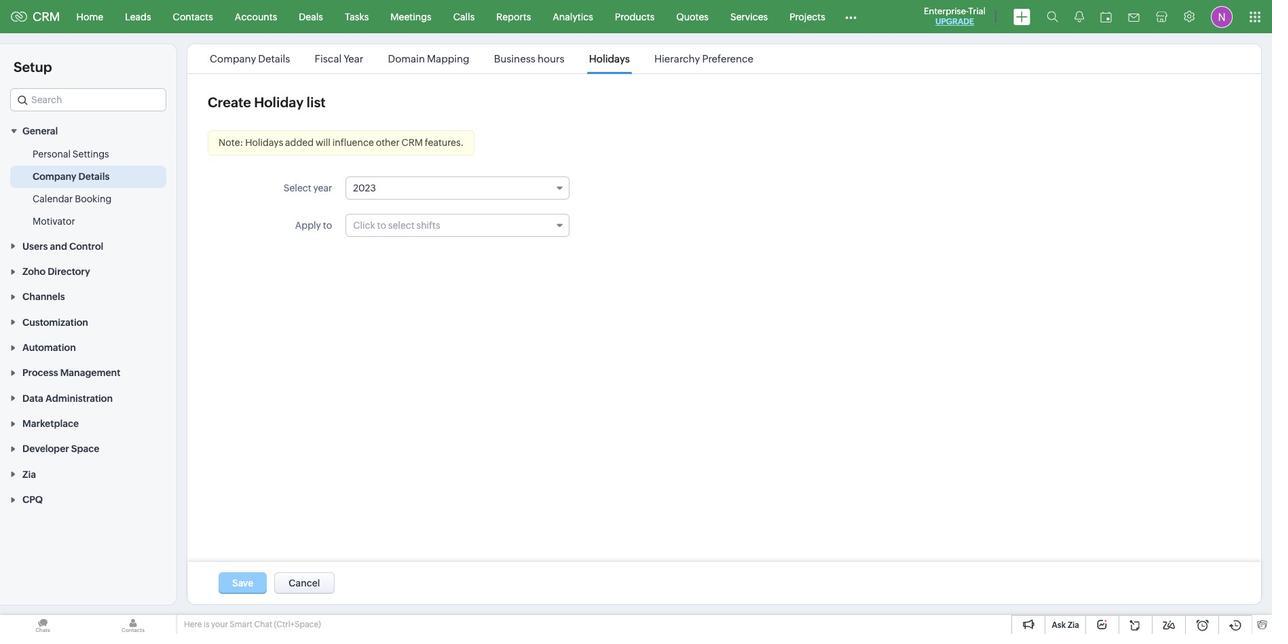 Task type: vqa. For each thing, say whether or not it's contained in the screenshot.
Details
yes



Task type: describe. For each thing, give the bounding box(es) containing it.
select year
[[284, 183, 332, 194]]

apply
[[295, 220, 321, 231]]

products link
[[604, 0, 666, 33]]

company inside list
[[210, 53, 256, 65]]

data administration
[[22, 393, 113, 404]]

cpq button
[[0, 487, 177, 512]]

0 vertical spatial company details link
[[208, 53, 292, 65]]

holiday
[[254, 94, 304, 110]]

management
[[60, 368, 121, 379]]

personal settings
[[33, 149, 109, 160]]

calendar
[[33, 194, 73, 205]]

hierarchy preference link
[[653, 53, 756, 65]]

customization
[[22, 317, 88, 328]]

marketplace button
[[0, 411, 177, 436]]

reports
[[497, 11, 531, 22]]

fiscal year link
[[313, 53, 366, 65]]

business
[[494, 53, 536, 65]]

company inside "link"
[[33, 171, 76, 182]]

developer
[[22, 444, 69, 455]]

automation
[[22, 342, 76, 353]]

services link
[[720, 0, 779, 33]]

data
[[22, 393, 43, 404]]

and
[[50, 241, 67, 252]]

users and control
[[22, 241, 103, 252]]

projects link
[[779, 0, 837, 33]]

process management button
[[0, 360, 177, 385]]

process
[[22, 368, 58, 379]]

fiscal
[[315, 53, 342, 65]]

general region
[[0, 144, 177, 233]]

quotes
[[677, 11, 709, 22]]

tasks link
[[334, 0, 380, 33]]

personal settings link
[[33, 148, 109, 161]]

accounts
[[235, 11, 277, 22]]

trial
[[969, 6, 986, 16]]

fiscal year
[[315, 53, 364, 65]]

1 horizontal spatial crm
[[402, 137, 423, 148]]

company details inside general "region"
[[33, 171, 110, 182]]

meetings
[[391, 11, 432, 22]]

profile image
[[1212, 6, 1234, 28]]

deals
[[299, 11, 323, 22]]

channels
[[22, 292, 65, 303]]

business hours link
[[492, 53, 567, 65]]

directory
[[48, 266, 90, 277]]

click to select shifts
[[353, 220, 441, 231]]

cpq
[[22, 495, 43, 505]]

deals link
[[288, 0, 334, 33]]

to for click
[[377, 220, 387, 231]]

preference
[[703, 53, 754, 65]]

2023 field
[[346, 177, 570, 200]]

will
[[316, 137, 331, 148]]

mails element
[[1121, 1, 1149, 32]]

customization button
[[0, 309, 177, 335]]

setup
[[14, 59, 52, 75]]

domain
[[388, 53, 425, 65]]

list containing company details
[[198, 44, 766, 73]]

other
[[376, 137, 400, 148]]

holidays inside list
[[589, 53, 630, 65]]

shifts
[[417, 220, 441, 231]]

automation button
[[0, 335, 177, 360]]

upgrade
[[936, 17, 975, 26]]

enterprise-
[[924, 6, 969, 16]]

projects
[[790, 11, 826, 22]]

profile element
[[1204, 0, 1242, 33]]

to for apply
[[323, 220, 332, 231]]

accounts link
[[224, 0, 288, 33]]

developer space button
[[0, 436, 177, 462]]

zoho directory button
[[0, 259, 177, 284]]

contacts
[[173, 11, 213, 22]]

note:
[[219, 137, 243, 148]]

2023
[[353, 183, 376, 194]]

zia inside 'dropdown button'
[[22, 469, 36, 480]]

zoho directory
[[22, 266, 90, 277]]

products
[[615, 11, 655, 22]]

calendar booking link
[[33, 192, 112, 206]]

personal
[[33, 149, 71, 160]]

influence
[[333, 137, 374, 148]]

hierarchy preference
[[655, 53, 754, 65]]

enterprise-trial upgrade
[[924, 6, 986, 26]]

zia button
[[0, 462, 177, 487]]

home
[[76, 11, 103, 22]]

0 horizontal spatial holidays
[[245, 137, 283, 148]]



Task type: locate. For each thing, give the bounding box(es) containing it.
chats image
[[0, 615, 86, 634]]

list
[[198, 44, 766, 73]]

0 vertical spatial zia
[[22, 469, 36, 480]]

calendar booking
[[33, 194, 112, 205]]

(ctrl+space)
[[274, 620, 321, 630]]

company
[[210, 53, 256, 65], [33, 171, 76, 182]]

cancel
[[289, 578, 320, 589]]

space
[[71, 444, 99, 455]]

calendar image
[[1101, 11, 1113, 22]]

1 vertical spatial details
[[79, 171, 110, 182]]

1 vertical spatial company details
[[33, 171, 110, 182]]

calls
[[454, 11, 475, 22]]

to inside "field"
[[377, 220, 387, 231]]

Other Modules field
[[837, 6, 866, 28]]

motivator
[[33, 216, 75, 227]]

control
[[69, 241, 103, 252]]

create menu image
[[1014, 8, 1031, 25]]

0 horizontal spatial to
[[323, 220, 332, 231]]

process management
[[22, 368, 121, 379]]

analytics link
[[542, 0, 604, 33]]

to
[[323, 220, 332, 231], [377, 220, 387, 231]]

create holiday list
[[208, 94, 326, 110]]

zoho
[[22, 266, 46, 277]]

signals image
[[1075, 11, 1085, 22]]

signals element
[[1067, 0, 1093, 33]]

holidays down products link
[[589, 53, 630, 65]]

note: holidays added will influence other crm features.
[[219, 137, 464, 148]]

to right apply
[[323, 220, 332, 231]]

details inside list
[[258, 53, 290, 65]]

channels button
[[0, 284, 177, 309]]

select
[[284, 183, 312, 194]]

here
[[184, 620, 202, 630]]

create menu element
[[1006, 0, 1039, 33]]

0 horizontal spatial company details link
[[33, 170, 110, 184]]

details
[[258, 53, 290, 65], [79, 171, 110, 182]]

0 vertical spatial details
[[258, 53, 290, 65]]

cancel button
[[275, 573, 335, 594]]

company details
[[210, 53, 290, 65], [33, 171, 110, 182]]

to right click
[[377, 220, 387, 231]]

1 horizontal spatial details
[[258, 53, 290, 65]]

crm right other
[[402, 137, 423, 148]]

reports link
[[486, 0, 542, 33]]

1 vertical spatial crm
[[402, 137, 423, 148]]

company details down personal settings
[[33, 171, 110, 182]]

developer space
[[22, 444, 99, 455]]

1 horizontal spatial company details
[[210, 53, 290, 65]]

hours
[[538, 53, 565, 65]]

search image
[[1047, 11, 1059, 22]]

details inside "link"
[[79, 171, 110, 182]]

0 vertical spatial holidays
[[589, 53, 630, 65]]

apply to
[[295, 220, 332, 231]]

ask zia
[[1052, 621, 1080, 630]]

meetings link
[[380, 0, 443, 33]]

1 horizontal spatial to
[[377, 220, 387, 231]]

added
[[285, 137, 314, 148]]

domain mapping link
[[386, 53, 472, 65]]

0 vertical spatial company details
[[210, 53, 290, 65]]

1 horizontal spatial company details link
[[208, 53, 292, 65]]

select
[[388, 220, 415, 231]]

crm left home
[[33, 10, 60, 24]]

holidays link
[[587, 53, 632, 65]]

calls link
[[443, 0, 486, 33]]

holidays right note:
[[245, 137, 283, 148]]

1 vertical spatial company
[[33, 171, 76, 182]]

users and control button
[[0, 233, 177, 259]]

settings
[[73, 149, 109, 160]]

your
[[211, 620, 228, 630]]

1 vertical spatial zia
[[1068, 621, 1080, 630]]

click
[[353, 220, 375, 231]]

zia right "ask"
[[1068, 621, 1080, 630]]

0 horizontal spatial company
[[33, 171, 76, 182]]

details up holiday
[[258, 53, 290, 65]]

users
[[22, 241, 48, 252]]

is
[[204, 620, 210, 630]]

leads link
[[114, 0, 162, 33]]

features.
[[425, 137, 464, 148]]

contacts link
[[162, 0, 224, 33]]

details up booking
[[79, 171, 110, 182]]

None field
[[10, 88, 166, 111]]

search element
[[1039, 0, 1067, 33]]

contacts image
[[90, 615, 176, 634]]

1 horizontal spatial holidays
[[589, 53, 630, 65]]

business hours
[[494, 53, 565, 65]]

1 horizontal spatial company
[[210, 53, 256, 65]]

1 to from the left
[[323, 220, 332, 231]]

company details link inside general "region"
[[33, 170, 110, 184]]

crm
[[33, 10, 60, 24], [402, 137, 423, 148]]

Search text field
[[11, 89, 166, 111]]

general button
[[0, 118, 177, 144]]

company up create
[[210, 53, 256, 65]]

mails image
[[1129, 13, 1140, 21]]

0 horizontal spatial company details
[[33, 171, 110, 182]]

administration
[[45, 393, 113, 404]]

0 horizontal spatial crm
[[33, 10, 60, 24]]

here is your smart chat (ctrl+space)
[[184, 620, 321, 630]]

company details link down accounts
[[208, 53, 292, 65]]

1 vertical spatial company details link
[[33, 170, 110, 184]]

1 vertical spatial holidays
[[245, 137, 283, 148]]

ask
[[1052, 621, 1067, 630]]

quotes link
[[666, 0, 720, 33]]

analytics
[[553, 11, 594, 22]]

domain mapping
[[388, 53, 470, 65]]

create
[[208, 94, 251, 110]]

1 horizontal spatial zia
[[1068, 621, 1080, 630]]

tasks
[[345, 11, 369, 22]]

0 vertical spatial crm
[[33, 10, 60, 24]]

2 to from the left
[[377, 220, 387, 231]]

data administration button
[[0, 385, 177, 411]]

marketplace
[[22, 418, 79, 429]]

0 horizontal spatial details
[[79, 171, 110, 182]]

Click to select shifts field
[[346, 214, 570, 237]]

company up calendar
[[33, 171, 76, 182]]

general
[[22, 126, 58, 137]]

year
[[344, 53, 364, 65]]

motivator link
[[33, 215, 75, 228]]

services
[[731, 11, 768, 22]]

chat
[[254, 620, 272, 630]]

leads
[[125, 11, 151, 22]]

zia up cpq
[[22, 469, 36, 480]]

0 horizontal spatial zia
[[22, 469, 36, 480]]

year
[[314, 183, 332, 194]]

company details link
[[208, 53, 292, 65], [33, 170, 110, 184]]

company details link down personal settings
[[33, 170, 110, 184]]

company details down accounts
[[210, 53, 290, 65]]

0 vertical spatial company
[[210, 53, 256, 65]]

zia
[[22, 469, 36, 480], [1068, 621, 1080, 630]]



